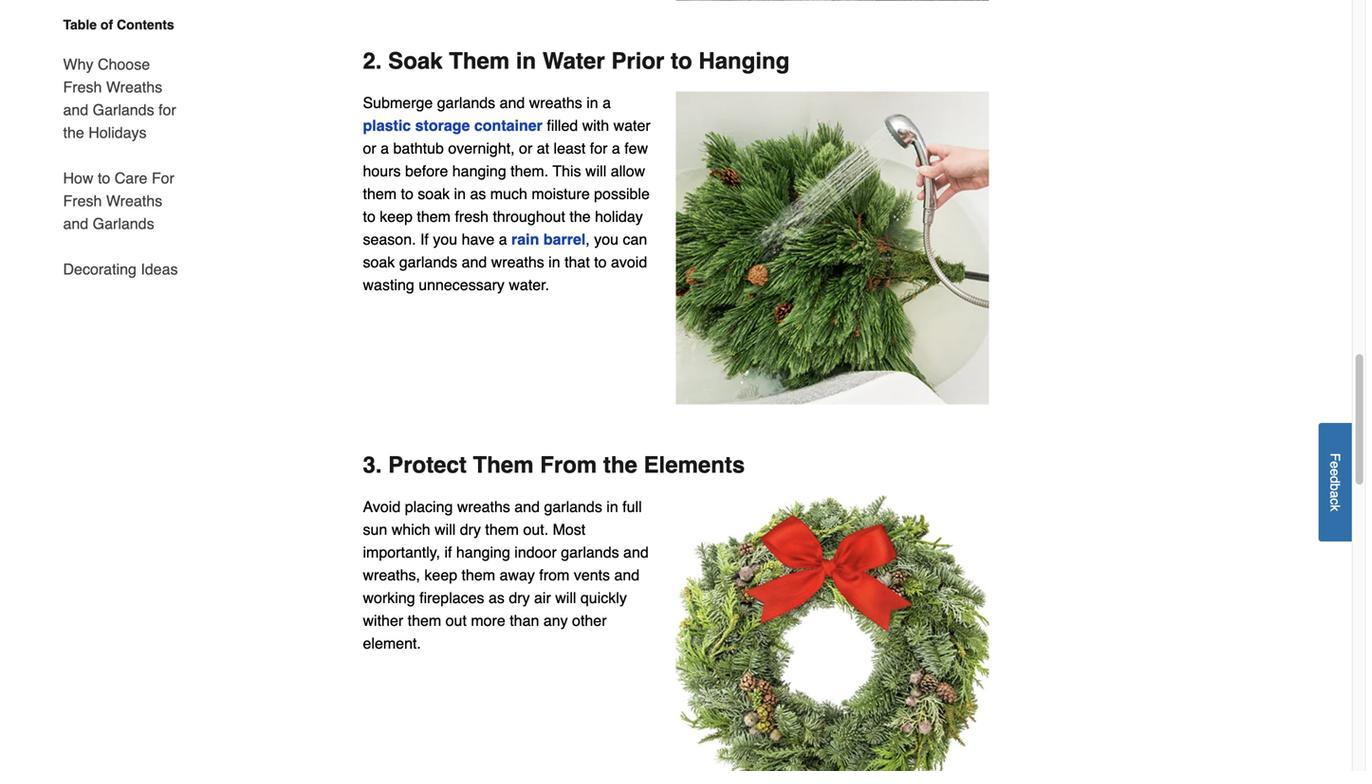 Task type: describe. For each thing, give the bounding box(es) containing it.
overnight,
[[448, 140, 515, 157]]

why
[[63, 56, 93, 73]]

season.
[[363, 231, 416, 248]]

a down plastic
[[381, 140, 389, 157]]

placing
[[405, 498, 453, 516]]

have
[[462, 231, 495, 248]]

to inside how to care for fresh wreaths and garlands
[[98, 169, 110, 187]]

hours
[[363, 162, 401, 180]]

if
[[444, 544, 452, 561]]

decorating ideas
[[63, 260, 178, 278]]

other
[[572, 612, 607, 630]]

water
[[613, 117, 651, 134]]

table
[[63, 17, 97, 32]]

moisture
[[532, 185, 590, 203]]

you inside ", you can soak garlands and wreaths in that to avoid wasting unnecessary water."
[[594, 231, 619, 248]]

barrel
[[544, 231, 586, 248]]

wreaths inside 'avoid placing wreaths and garlands in full sun which will dry them out. most importantly, if hanging indoor garlands and wreaths, keep them away from vents and working fireplaces as dry air will quickly wither them out more than any other element.'
[[457, 498, 510, 516]]

soak inside ", you can soak garlands and wreaths in that to avoid wasting unnecessary water."
[[363, 253, 395, 271]]

avoid
[[363, 498, 401, 516]]

why choose fresh wreaths and garlands for the holidays
[[63, 56, 176, 141]]

a inside button
[[1328, 491, 1343, 498]]

fresh inside "why choose fresh wreaths and garlands for the holidays"
[[63, 78, 102, 96]]

in inside submerge garlands and wreaths in a plastic storage container
[[587, 94, 598, 112]]

,
[[586, 231, 590, 248]]

rain barrel link
[[511, 231, 586, 248]]

in left water at left
[[516, 48, 536, 74]]

if
[[420, 231, 429, 248]]

as inside 'avoid placing wreaths and garlands in full sun which will dry them out. most importantly, if hanging indoor garlands and wreaths, keep them away from vents and working fireplaces as dry air will quickly wither them out more than any other element.'
[[489, 589, 505, 607]]

water.
[[509, 276, 549, 294]]

few
[[625, 140, 648, 157]]

from
[[539, 567, 570, 584]]

elements
[[644, 452, 745, 478]]

k
[[1328, 505, 1343, 512]]

out.
[[523, 521, 549, 539]]

any
[[543, 612, 568, 630]]

them left out
[[408, 612, 441, 630]]

this
[[553, 162, 581, 180]]

in inside filled with water or a bathtub overnight, or at least for a few hours before hanging them. this will allow them to soak in as much moisture possible to keep them fresh throughout the holiday season. if you have a
[[454, 185, 466, 203]]

3.
[[363, 452, 382, 478]]

throughout
[[493, 208, 565, 225]]

vents
[[574, 567, 610, 584]]

garlands inside how to care for fresh wreaths and garlands
[[93, 215, 154, 232]]

filled
[[547, 117, 578, 134]]

table of contents
[[63, 17, 174, 32]]

for inside filled with water or a bathtub overnight, or at least for a few hours before hanging them. this will allow them to soak in as much moisture possible to keep them fresh throughout the holiday season. if you have a
[[590, 140, 608, 157]]

rain
[[511, 231, 539, 248]]

f e e d b a c k button
[[1319, 423, 1352, 542]]

to down before
[[401, 185, 414, 203]]

air
[[534, 589, 551, 607]]

hanging inside filled with water or a bathtub overnight, or at least for a few hours before hanging them. this will allow them to soak in as much moisture possible to keep them fresh throughout the holiday season. if you have a
[[452, 162, 506, 180]]

and inside "why choose fresh wreaths and garlands for the holidays"
[[63, 101, 88, 119]]

them left the out.
[[485, 521, 519, 539]]

storage
[[415, 117, 470, 134]]

wasting
[[363, 276, 414, 294]]

can
[[623, 231, 647, 248]]

of
[[101, 17, 113, 32]]

wreaths inside submerge garlands and wreaths in a plastic storage container
[[529, 94, 582, 112]]

choose
[[98, 56, 150, 73]]

container
[[474, 117, 543, 134]]

for
[[152, 169, 174, 187]]

them up fireplaces
[[462, 567, 495, 584]]

wreaths,
[[363, 567, 420, 584]]

c
[[1328, 498, 1343, 505]]

to right prior
[[671, 48, 692, 74]]

plastic
[[363, 117, 411, 134]]

1 vertical spatial will
[[435, 521, 456, 539]]

2 horizontal spatial the
[[603, 452, 637, 478]]

and up the quickly
[[614, 567, 640, 584]]

ideas
[[141, 260, 178, 278]]

before
[[405, 162, 448, 180]]

them for in
[[449, 48, 510, 74]]

1 vertical spatial dry
[[509, 589, 530, 607]]

2. soak them in water prior to hanging
[[363, 48, 790, 74]]

indoor
[[515, 544, 557, 561]]

holidays
[[88, 124, 147, 141]]

garlands up vents
[[561, 544, 619, 561]]

with
[[582, 117, 609, 134]]

will inside filled with water or a bathtub overnight, or at least for a few hours before hanging them. this will allow them to soak in as much moisture possible to keep them fresh throughout the holiday season. if you have a
[[585, 162, 607, 180]]

submerge garlands and wreaths in a plastic storage container
[[363, 94, 611, 134]]

fresh inside how to care for fresh wreaths and garlands
[[63, 192, 102, 210]]

them.
[[511, 162, 549, 180]]

more
[[471, 612, 506, 630]]

least
[[554, 140, 586, 157]]

hanging
[[699, 48, 790, 74]]

that
[[565, 253, 590, 271]]

table of contents element
[[48, 15, 190, 281]]

how
[[63, 169, 93, 187]]

in inside 'avoid placing wreaths and garlands in full sun which will dry them out. most importantly, if hanging indoor garlands and wreaths, keep them away from vents and working fireplaces as dry air will quickly wither them out more than any other element.'
[[607, 498, 618, 516]]

possible
[[594, 185, 650, 203]]

which
[[392, 521, 430, 539]]

avoid
[[611, 253, 647, 271]]

the inside filled with water or a bathtub overnight, or at least for a few hours before hanging them. this will allow them to soak in as much moisture possible to keep them fresh throughout the holiday season. if you have a
[[570, 208, 591, 225]]

garlands up most
[[544, 498, 602, 516]]

1 e from the top
[[1328, 461, 1343, 469]]



Task type: locate. For each thing, give the bounding box(es) containing it.
1 vertical spatial garlands
[[93, 215, 154, 232]]

soak inside filled with water or a bathtub overnight, or at least for a few hours before hanging them. this will allow them to soak in as much moisture possible to keep them fresh throughout the holiday season. if you have a
[[418, 185, 450, 203]]

holiday
[[595, 208, 643, 225]]

to
[[671, 48, 692, 74], [98, 169, 110, 187], [401, 185, 414, 203], [363, 208, 376, 225], [594, 253, 607, 271]]

0 vertical spatial dry
[[460, 521, 481, 539]]

2 fresh from the top
[[63, 192, 102, 210]]

0 vertical spatial the
[[63, 124, 84, 141]]

wreaths inside "why choose fresh wreaths and garlands for the holidays"
[[106, 78, 162, 96]]

and down why
[[63, 101, 88, 119]]

keep inside 'avoid placing wreaths and garlands in full sun which will dry them out. most importantly, if hanging indoor garlands and wreaths, keep them away from vents and working fireplaces as dry air will quickly wither them out more than any other element.'
[[425, 567, 457, 584]]

b
[[1328, 483, 1343, 491]]

0 horizontal spatial for
[[158, 101, 176, 119]]

1 horizontal spatial the
[[570, 208, 591, 225]]

a real cedar christmas wreath with a red bow. image
[[676, 496, 989, 771]]

1 fresh from the top
[[63, 78, 102, 96]]

keep inside filled with water or a bathtub overnight, or at least for a few hours before hanging them. this will allow them to soak in as much moisture possible to keep them fresh throughout the holiday season. if you have a
[[380, 208, 413, 225]]

0 horizontal spatial soak
[[363, 253, 395, 271]]

1 horizontal spatial for
[[590, 140, 608, 157]]

how to care for fresh wreaths and garlands
[[63, 169, 174, 232]]

allow
[[611, 162, 645, 180]]

fireplaces
[[419, 589, 484, 607]]

a up with
[[603, 94, 611, 112]]

1 horizontal spatial keep
[[425, 567, 457, 584]]

1 vertical spatial the
[[570, 208, 591, 225]]

soak up wasting
[[363, 253, 395, 271]]

at
[[537, 140, 549, 157]]

you
[[433, 231, 457, 248], [594, 231, 619, 248]]

to right how
[[98, 169, 110, 187]]

garlands
[[93, 101, 154, 119], [93, 215, 154, 232]]

to up season.
[[363, 208, 376, 225]]

1 horizontal spatial dry
[[509, 589, 530, 607]]

1 vertical spatial fresh
[[63, 192, 102, 210]]

0 vertical spatial soak
[[418, 185, 450, 203]]

away
[[500, 567, 535, 584]]

1 vertical spatial soak
[[363, 253, 395, 271]]

contents
[[117, 17, 174, 32]]

and inside submerge garlands and wreaths in a plastic storage container
[[500, 94, 525, 112]]

you right if
[[433, 231, 457, 248]]

them up if
[[417, 208, 451, 225]]

submerge
[[363, 94, 433, 112]]

0 vertical spatial as
[[470, 185, 486, 203]]

and down how
[[63, 215, 88, 232]]

importantly,
[[363, 544, 440, 561]]

wreaths down rain
[[491, 253, 544, 271]]

out
[[446, 612, 467, 630]]

2 e from the top
[[1328, 469, 1343, 476]]

2 vertical spatial will
[[555, 589, 576, 607]]

1 horizontal spatial you
[[594, 231, 619, 248]]

and inside ", you can soak garlands and wreaths in that to avoid wasting unnecessary water."
[[462, 253, 487, 271]]

soak down before
[[418, 185, 450, 203]]

dry down away at the left of the page
[[509, 589, 530, 607]]

them
[[363, 185, 397, 203], [417, 208, 451, 225], [485, 521, 519, 539], [462, 567, 495, 584], [408, 612, 441, 630]]

1 vertical spatial for
[[590, 140, 608, 157]]

decorating ideas link
[[63, 247, 178, 281]]

will up if
[[435, 521, 456, 539]]

wreaths right 'placing'
[[457, 498, 510, 516]]

f e e d b a c k
[[1328, 453, 1343, 512]]

or left at
[[519, 140, 533, 157]]

hanging inside 'avoid placing wreaths and garlands in full sun which will dry them out. most importantly, if hanging indoor garlands and wreaths, keep them away from vents and working fireplaces as dry air will quickly wither them out more than any other element.'
[[456, 544, 510, 561]]

the inside "why choose fresh wreaths and garlands for the holidays"
[[63, 124, 84, 141]]

wreaths
[[106, 78, 162, 96], [106, 192, 162, 210]]

them for from
[[473, 452, 534, 478]]

a left few on the top left of the page
[[612, 140, 620, 157]]

2.
[[363, 48, 382, 74]]

to right that
[[594, 253, 607, 271]]

you right ,
[[594, 231, 619, 248]]

filled with water or a bathtub overnight, or at least for a few hours before hanging them. this will allow them to soak in as much moisture possible to keep them fresh throughout the holiday season. if you have a
[[363, 117, 651, 248]]

and inside how to care for fresh wreaths and garlands
[[63, 215, 88, 232]]

0 vertical spatial for
[[158, 101, 176, 119]]

for inside "why choose fresh wreaths and garlands for the holidays"
[[158, 101, 176, 119]]

0 horizontal spatial dry
[[460, 521, 481, 539]]

working
[[363, 589, 415, 607]]

wreaths inside how to care for fresh wreaths and garlands
[[106, 192, 162, 210]]

than
[[510, 612, 539, 630]]

water
[[543, 48, 605, 74]]

and down have
[[462, 253, 487, 271]]

keep up season.
[[380, 208, 413, 225]]

element.
[[363, 635, 421, 652]]

them left the from
[[473, 452, 534, 478]]

in left that
[[549, 253, 560, 271]]

prior
[[611, 48, 665, 74]]

the left holidays
[[63, 124, 84, 141]]

bathtub
[[393, 140, 444, 157]]

0 horizontal spatial the
[[63, 124, 84, 141]]

0 horizontal spatial as
[[470, 185, 486, 203]]

0 vertical spatial will
[[585, 162, 607, 180]]

and
[[500, 94, 525, 112], [63, 101, 88, 119], [63, 215, 88, 232], [462, 253, 487, 271], [515, 498, 540, 516], [623, 544, 649, 561], [614, 567, 640, 584]]

1 garlands from the top
[[93, 101, 154, 119]]

1 vertical spatial as
[[489, 589, 505, 607]]

garlands up plastic storage container 'link'
[[437, 94, 495, 112]]

wreaths down care at the top left
[[106, 192, 162, 210]]

as up more
[[489, 589, 505, 607]]

soak
[[388, 48, 443, 74]]

1 wreaths from the top
[[106, 78, 162, 96]]

to inside ", you can soak garlands and wreaths in that to avoid wasting unnecessary water."
[[594, 253, 607, 271]]

1 horizontal spatial will
[[555, 589, 576, 607]]

e
[[1328, 461, 1343, 469], [1328, 469, 1343, 476]]

the up full
[[603, 452, 637, 478]]

2 wreaths from the top
[[106, 192, 162, 210]]

a inside submerge garlands and wreaths in a plastic storage container
[[603, 94, 611, 112]]

you inside filled with water or a bathtub overnight, or at least for a few hours before hanging them. this will allow them to soak in as much moisture possible to keep them fresh throughout the holiday season. if you have a
[[433, 231, 457, 248]]

garlands
[[437, 94, 495, 112], [399, 253, 457, 271], [544, 498, 602, 516], [561, 544, 619, 561]]

most
[[553, 521, 586, 539]]

keep down if
[[425, 567, 457, 584]]

hanging
[[452, 162, 506, 180], [456, 544, 510, 561]]

much
[[490, 185, 527, 203]]

and up the out.
[[515, 498, 540, 516]]

wreaths
[[529, 94, 582, 112], [491, 253, 544, 271], [457, 498, 510, 516]]

1 horizontal spatial soak
[[418, 185, 450, 203]]

0 vertical spatial wreaths
[[529, 94, 582, 112]]

0 horizontal spatial will
[[435, 521, 456, 539]]

d
[[1328, 476, 1343, 483]]

0 vertical spatial fresh
[[63, 78, 102, 96]]

1 vertical spatial wreaths
[[106, 192, 162, 210]]

0 vertical spatial hanging
[[452, 162, 506, 180]]

as inside filled with water or a bathtub overnight, or at least for a few hours before hanging them. this will allow them to soak in as much moisture possible to keep them fresh throughout the holiday season. if you have a
[[470, 185, 486, 203]]

in inside ", you can soak garlands and wreaths in that to avoid wasting unnecessary water."
[[549, 253, 560, 271]]

garlands inside ", you can soak garlands and wreaths in that to avoid wasting unnecessary water."
[[399, 253, 457, 271]]

wreaths up filled
[[529, 94, 582, 112]]

e up the d
[[1328, 461, 1343, 469]]

1 vertical spatial keep
[[425, 567, 457, 584]]

as
[[470, 185, 486, 203], [489, 589, 505, 607]]

dry right which
[[460, 521, 481, 539]]

wither
[[363, 612, 403, 630]]

1 horizontal spatial as
[[489, 589, 505, 607]]

f
[[1328, 453, 1343, 461]]

the up ,
[[570, 208, 591, 225]]

2 vertical spatial the
[[603, 452, 637, 478]]

a person soaking a fresh christmas garland in a bathtub. image
[[676, 92, 989, 405]]

the
[[63, 124, 84, 141], [570, 208, 591, 225], [603, 452, 637, 478]]

a
[[603, 94, 611, 112], [381, 140, 389, 157], [612, 140, 620, 157], [499, 231, 507, 248], [1328, 491, 1343, 498]]

0 vertical spatial garlands
[[93, 101, 154, 119]]

2 vertical spatial wreaths
[[457, 498, 510, 516]]

quickly
[[581, 589, 627, 607]]

and down full
[[623, 544, 649, 561]]

garlands up decorating ideas link
[[93, 215, 154, 232]]

0 horizontal spatial you
[[433, 231, 457, 248]]

and up container
[[500, 94, 525, 112]]

2 horizontal spatial will
[[585, 162, 607, 180]]

, you can soak garlands and wreaths in that to avoid wasting unnecessary water.
[[363, 231, 647, 294]]

in up with
[[587, 94, 598, 112]]

soak
[[418, 185, 450, 203], [363, 253, 395, 271]]

e up the b at the right bottom of the page
[[1328, 469, 1343, 476]]

sun
[[363, 521, 387, 539]]

how to care for fresh wreaths and garlands link
[[63, 156, 190, 247]]

1 vertical spatial wreaths
[[491, 253, 544, 271]]

unnecessary
[[419, 276, 505, 294]]

will
[[585, 162, 607, 180], [435, 521, 456, 539], [555, 589, 576, 607]]

protect
[[388, 452, 467, 478]]

3. protect them from the elements
[[363, 452, 745, 478]]

fresh down why
[[63, 78, 102, 96]]

1 you from the left
[[433, 231, 457, 248]]

0 vertical spatial wreaths
[[106, 78, 162, 96]]

as up fresh
[[470, 185, 486, 203]]

0 vertical spatial keep
[[380, 208, 413, 225]]

wreaths inside ", you can soak garlands and wreaths in that to avoid wasting unnecessary water."
[[491, 253, 544, 271]]

2 you from the left
[[594, 231, 619, 248]]

avoid placing wreaths and garlands in full sun which will dry them out. most importantly, if hanging indoor garlands and wreaths, keep them away from vents and working fireplaces as dry air will quickly wither them out more than any other element.
[[363, 498, 649, 652]]

fresh
[[455, 208, 489, 225]]

rain barrel
[[511, 231, 586, 248]]

them down "hours"
[[363, 185, 397, 203]]

hanging right if
[[456, 544, 510, 561]]

fresh down how
[[63, 192, 102, 210]]

hanging down 'overnight,'
[[452, 162, 506, 180]]

full
[[623, 498, 642, 516]]

garlands inside submerge garlands and wreaths in a plastic storage container
[[437, 94, 495, 112]]

why choose fresh wreaths and garlands for the holidays link
[[63, 42, 190, 156]]

garlands down if
[[399, 253, 457, 271]]

1 vertical spatial them
[[473, 452, 534, 478]]

garlands inside "why choose fresh wreaths and garlands for the holidays"
[[93, 101, 154, 119]]

in up fresh
[[454, 185, 466, 203]]

a left rain
[[499, 231, 507, 248]]

garlands up holidays
[[93, 101, 154, 119]]

them up submerge garlands and wreaths in a plastic storage container
[[449, 48, 510, 74]]

decorating
[[63, 260, 137, 278]]

0 horizontal spatial or
[[363, 140, 376, 157]]

1 or from the left
[[363, 140, 376, 157]]

will right "this"
[[585, 162, 607, 180]]

2 or from the left
[[519, 140, 533, 157]]

wreaths down choose
[[106, 78, 162, 96]]

or up "hours"
[[363, 140, 376, 157]]

1 horizontal spatial or
[[519, 140, 533, 157]]

2 garlands from the top
[[93, 215, 154, 232]]

in left full
[[607, 498, 618, 516]]

fresh
[[63, 78, 102, 96], [63, 192, 102, 210]]

a up k
[[1328, 491, 1343, 498]]

plastic storage container link
[[363, 117, 543, 134]]

will right air
[[555, 589, 576, 607]]

0 vertical spatial them
[[449, 48, 510, 74]]

care
[[115, 169, 147, 187]]

from
[[540, 452, 597, 478]]

1 vertical spatial hanging
[[456, 544, 510, 561]]

0 horizontal spatial keep
[[380, 208, 413, 225]]



Task type: vqa. For each thing, say whether or not it's contained in the screenshot.
barrel
yes



